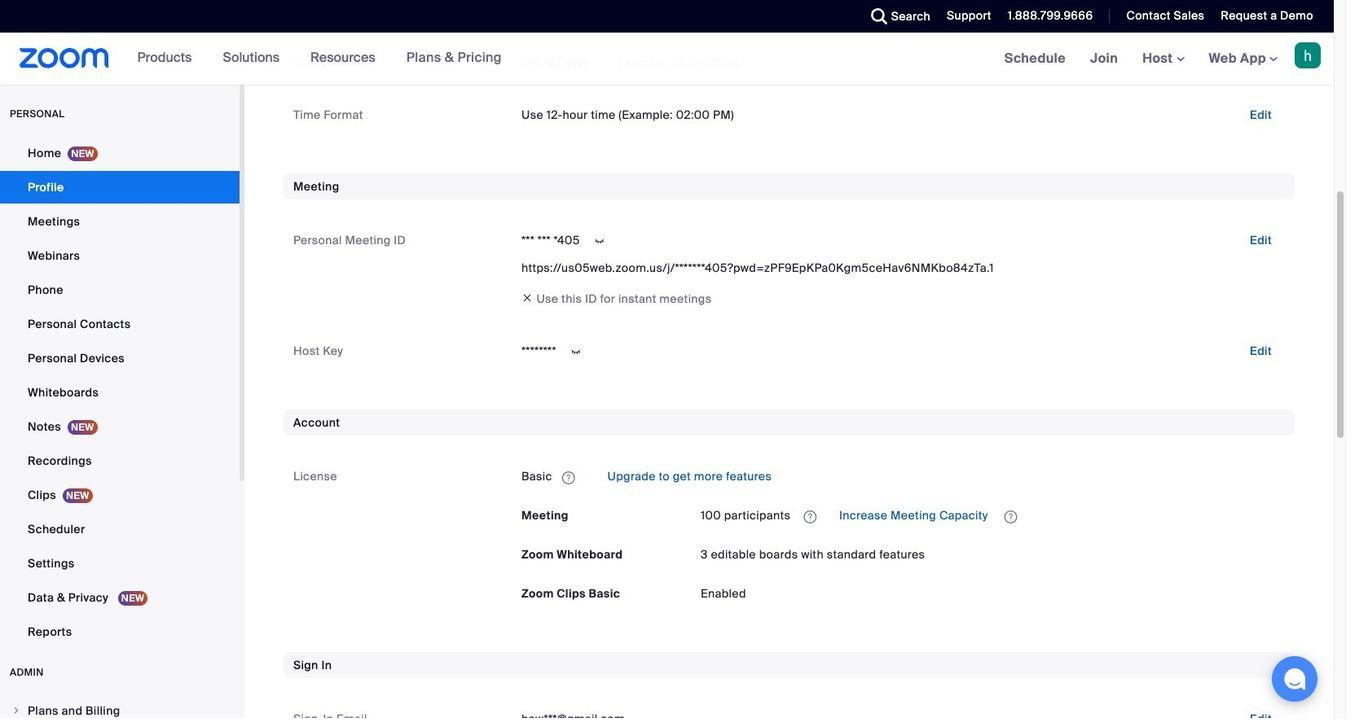 Task type: describe. For each thing, give the bounding box(es) containing it.
meetings navigation
[[992, 33, 1334, 86]]

profile picture image
[[1295, 42, 1321, 68]]

0 vertical spatial application
[[522, 464, 1285, 490]]

product information navigation
[[109, 33, 514, 85]]

zoom logo image
[[20, 48, 109, 68]]

learn more about your license type image
[[561, 472, 577, 484]]



Task type: vqa. For each thing, say whether or not it's contained in the screenshot.
add icon
no



Task type: locate. For each thing, give the bounding box(es) containing it.
right image
[[11, 707, 21, 716]]

menu item
[[0, 696, 240, 719]]

open chat image
[[1284, 668, 1306, 691]]

application
[[522, 464, 1285, 490], [701, 503, 1285, 529]]

banner
[[0, 33, 1334, 86]]

show host key image
[[563, 345, 589, 360]]

learn more about your meeting license image
[[799, 510, 822, 525]]

1 vertical spatial application
[[701, 503, 1285, 529]]

show personal meeting id image
[[587, 234, 613, 249]]

personal menu menu
[[0, 137, 240, 650]]



